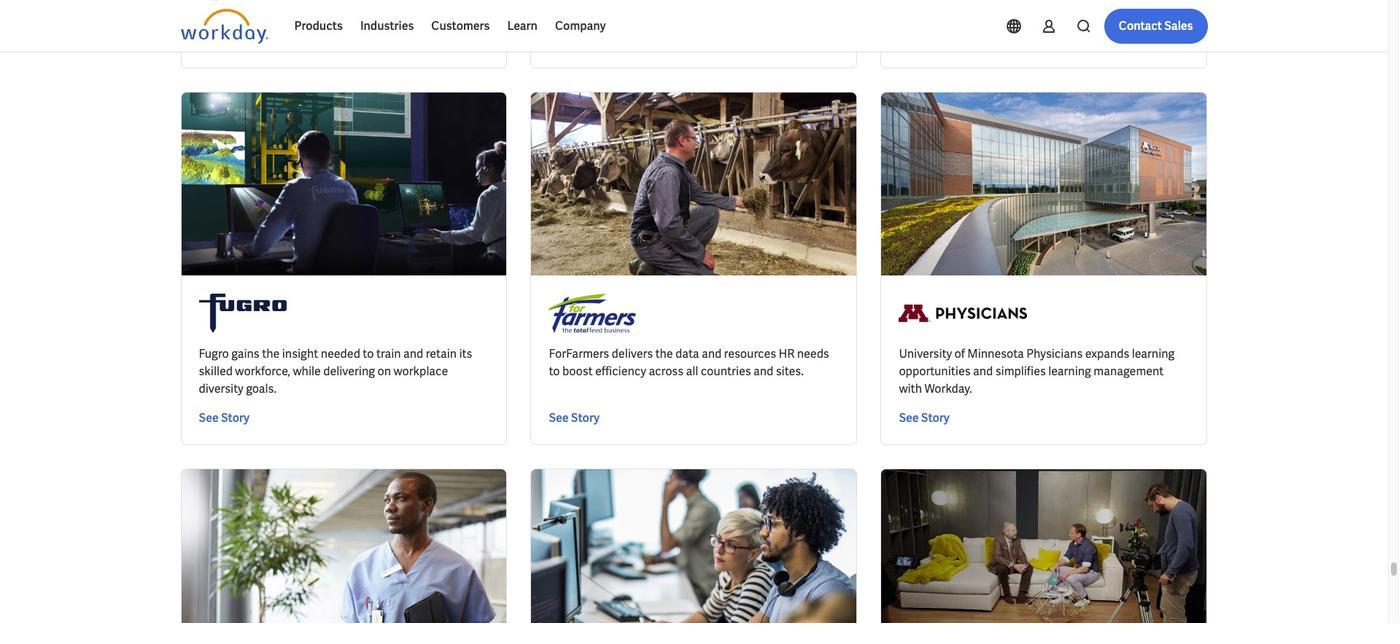 Task type: describe. For each thing, give the bounding box(es) containing it.
insight
[[282, 347, 318, 362]]

see down topic
[[199, 34, 219, 49]]

to inside fugro gains the insight needed to train and retain its skilled workforce, while delivering on workplace diversity goals.
[[363, 347, 374, 362]]

story down company
[[571, 34, 600, 49]]

and up countries
[[702, 347, 722, 362]]

see story down company
[[549, 34, 600, 49]]

story left the industry "button"
[[221, 34, 249, 49]]

see story for university of minnesota physicians expands learning opportunities and simplifies learning management with workday.
[[899, 411, 950, 426]]

university
[[899, 347, 952, 362]]

expands
[[1085, 347, 1129, 362]]

while
[[293, 364, 321, 379]]

all
[[686, 364, 698, 379]]

with
[[899, 382, 922, 397]]

learn button
[[499, 9, 546, 44]]

customers
[[431, 18, 490, 34]]

clear all
[[570, 16, 609, 29]]

delivering
[[323, 364, 375, 379]]

university of minnesota physicians expands learning opportunities and simplifies learning management with workday.
[[899, 347, 1175, 397]]

story for university of minnesota physicians expands learning opportunities and simplifies learning management with workday.
[[921, 411, 950, 426]]

and inside university of minnesota physicians expands learning opportunities and simplifies learning management with workday.
[[973, 364, 993, 379]]

physicians
[[1027, 347, 1083, 362]]

of
[[955, 347, 965, 362]]

train
[[376, 347, 401, 362]]

fugro gains the insight needed to train and retain its skilled workforce, while delivering on workplace diversity goals.
[[199, 347, 472, 397]]

to inside forfarmers delivers the data and resources hr needs to boost efficiency across all countries and sites.
[[549, 364, 560, 379]]

forfarmers delivers the data and resources hr needs to boost efficiency across all countries and sites.
[[549, 347, 829, 379]]

simplifies
[[996, 364, 1046, 379]]

goals.
[[246, 382, 277, 397]]

more
[[501, 16, 525, 29]]

business
[[361, 16, 403, 29]]

forfarmers
[[549, 347, 609, 362]]

see story down topic
[[199, 34, 249, 49]]

industries button
[[352, 9, 423, 44]]

products
[[294, 18, 343, 34]]

fugro services b.v. image
[[199, 293, 286, 334]]

contact sales
[[1119, 18, 1193, 34]]

needs
[[797, 347, 829, 362]]

business outcome
[[361, 16, 448, 29]]

1 horizontal spatial learning
[[1132, 347, 1175, 362]]

products button
[[286, 9, 352, 44]]

workforce,
[[235, 364, 290, 379]]

countries
[[701, 364, 751, 379]]

boost
[[562, 364, 593, 379]]

go to the homepage image
[[181, 9, 268, 44]]

workplace
[[394, 364, 448, 379]]



Task type: vqa. For each thing, say whether or not it's contained in the screenshot.
of
yes



Task type: locate. For each thing, give the bounding box(es) containing it.
and
[[403, 347, 423, 362], [702, 347, 722, 362], [754, 364, 773, 379], [973, 364, 993, 379]]

see story link down diversity
[[199, 410, 249, 428]]

see story link down clear
[[549, 33, 600, 50]]

see
[[199, 34, 219, 49], [549, 34, 569, 49], [199, 411, 219, 426], [549, 411, 569, 426], [899, 411, 919, 426]]

story
[[221, 34, 249, 49], [571, 34, 600, 49], [221, 411, 249, 426], [571, 411, 600, 426], [921, 411, 950, 426]]

sales
[[1164, 18, 1193, 34]]

the inside forfarmers delivers the data and resources hr needs to boost efficiency across all countries and sites.
[[655, 347, 673, 362]]

see story link down boost
[[549, 410, 600, 428]]

company
[[555, 18, 606, 34]]

topic button
[[181, 8, 246, 37]]

the up across
[[655, 347, 673, 362]]

1 horizontal spatial to
[[549, 364, 560, 379]]

to left train
[[363, 347, 374, 362]]

customers button
[[423, 9, 499, 44]]

retain
[[426, 347, 457, 362]]

0 horizontal spatial to
[[363, 347, 374, 362]]

contact sales link
[[1104, 9, 1208, 44]]

the for data
[[655, 347, 673, 362]]

needed
[[321, 347, 360, 362]]

industry
[[270, 16, 308, 29]]

more button
[[489, 8, 554, 37]]

see for university of minnesota physicians expands learning opportunities and simplifies learning management with workday.
[[899, 411, 919, 426]]

data
[[676, 347, 699, 362]]

to
[[363, 347, 374, 362], [549, 364, 560, 379]]

see story down with
[[899, 411, 950, 426]]

all
[[597, 16, 609, 29]]

learning
[[1132, 347, 1175, 362], [1048, 364, 1091, 379]]

see story link for forfarmers delivers the data and resources hr needs to boost efficiency across all countries and sites.
[[549, 410, 600, 428]]

1 vertical spatial learning
[[1048, 364, 1091, 379]]

the for insight
[[262, 347, 280, 362]]

0 vertical spatial learning
[[1132, 347, 1175, 362]]

on
[[377, 364, 391, 379]]

fugro
[[199, 347, 229, 362]]

delivers
[[612, 347, 653, 362]]

see story link down topic
[[199, 33, 249, 50]]

sites.
[[776, 364, 804, 379]]

see for fugro gains the insight needed to train and retain its skilled workforce, while delivering on workplace diversity goals.
[[199, 411, 219, 426]]

the up workforce,
[[262, 347, 280, 362]]

and inside fugro gains the insight needed to train and retain its skilled workforce, while delivering on workplace diversity goals.
[[403, 347, 423, 362]]

see story for fugro gains the insight needed to train and retain its skilled workforce, while delivering on workplace diversity goals.
[[199, 411, 249, 426]]

and down minnesota at the right bottom of the page
[[973, 364, 993, 379]]

1 the from the left
[[262, 347, 280, 362]]

see story link
[[199, 33, 249, 50], [549, 33, 600, 50], [199, 410, 249, 428], [549, 410, 600, 428], [899, 410, 950, 428]]

the inside fugro gains the insight needed to train and retain its skilled workforce, while delivering on workplace diversity goals.
[[262, 347, 280, 362]]

opportunities
[[899, 364, 971, 379]]

workday.
[[925, 382, 972, 397]]

Search Customer Stories text field
[[1000, 9, 1179, 35]]

see story link for university of minnesota physicians expands learning opportunities and simplifies learning management with workday.
[[899, 410, 950, 428]]

0 horizontal spatial the
[[262, 347, 280, 362]]

see down company
[[549, 34, 569, 49]]

hr
[[779, 347, 795, 362]]

skilled
[[199, 364, 233, 379]]

outcome
[[405, 16, 448, 29]]

clear all button
[[566, 8, 613, 37]]

management
[[1094, 364, 1164, 379]]

see story link for fugro gains the insight needed to train and retain its skilled workforce, while delivering on workplace diversity goals.
[[199, 410, 249, 428]]

story down workday.
[[921, 411, 950, 426]]

story down boost
[[571, 411, 600, 426]]

diversity
[[199, 382, 244, 397]]

see for forfarmers delivers the data and resources hr needs to boost efficiency across all countries and sites.
[[549, 411, 569, 426]]

see story link down with
[[899, 410, 950, 428]]

story for forfarmers delivers the data and resources hr needs to boost efficiency across all countries and sites.
[[571, 411, 600, 426]]

2 the from the left
[[655, 347, 673, 362]]

minnesota
[[968, 347, 1024, 362]]

see story for forfarmers delivers the data and resources hr needs to boost efficiency across all countries and sites.
[[549, 411, 600, 426]]

learning up management
[[1132, 347, 1175, 362]]

company button
[[546, 9, 615, 44]]

topic
[[192, 16, 217, 29]]

see down boost
[[549, 411, 569, 426]]

clear
[[570, 16, 595, 29]]

and up the workplace
[[403, 347, 423, 362]]

1 vertical spatial to
[[549, 364, 560, 379]]

contact
[[1119, 18, 1162, 34]]

see story
[[199, 34, 249, 49], [549, 34, 600, 49], [199, 411, 249, 426], [549, 411, 600, 426], [899, 411, 950, 426]]

learn
[[507, 18, 538, 34]]

story for fugro gains the insight needed to train and retain its skilled workforce, while delivering on workplace diversity goals.
[[221, 411, 249, 426]]

1 horizontal spatial the
[[655, 347, 673, 362]]

0 vertical spatial to
[[363, 347, 374, 362]]

see down diversity
[[199, 411, 219, 426]]

the
[[262, 347, 280, 362], [655, 347, 673, 362]]

see story down diversity
[[199, 411, 249, 426]]

0 horizontal spatial learning
[[1048, 364, 1091, 379]]

resources
[[724, 347, 776, 362]]

see story down boost
[[549, 411, 600, 426]]

gains
[[231, 347, 259, 362]]

learning down physicians
[[1048, 364, 1091, 379]]

across
[[649, 364, 684, 379]]

and down resources
[[754, 364, 773, 379]]

university of minnesota physicians image
[[899, 293, 1027, 334]]

industries
[[360, 18, 414, 34]]

industry button
[[258, 8, 338, 37]]

to left boost
[[549, 364, 560, 379]]

story down diversity
[[221, 411, 249, 426]]

see down with
[[899, 411, 919, 426]]

business outcome button
[[349, 8, 477, 37]]

its
[[459, 347, 472, 362]]

forfarmers corporate services b.v. image
[[549, 293, 636, 334]]

efficiency
[[595, 364, 646, 379]]



